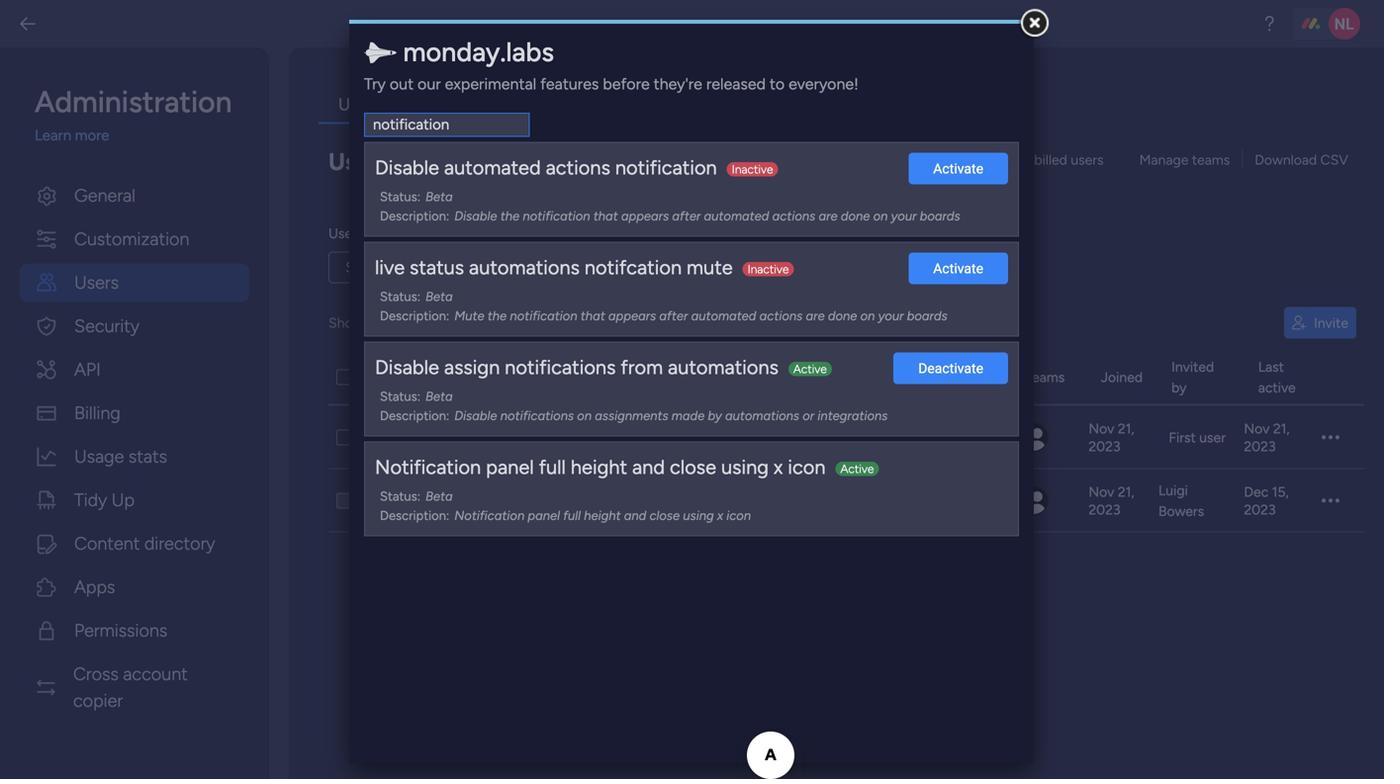 Task type: vqa. For each thing, say whether or not it's contained in the screenshot.
noah lott IMAGE
yes



Task type: locate. For each thing, give the bounding box(es) containing it.
bowers up lott
[[452, 429, 498, 446]]

3 beta from the top
[[425, 389, 453, 405]]

activate for mute
[[933, 261, 984, 277]]

height down notification panel full height and close using x icon active
[[584, 508, 621, 524]]

1 vertical spatial noah lott image
[[368, 483, 404, 519]]

0 horizontal spatial ownership
[[607, 94, 685, 115]]

disable up search text field
[[454, 208, 497, 224]]

billing
[[74, 403, 121, 424]]

automations up mute at left top
[[469, 256, 580, 280]]

beta inside the status: beta description: notification panel full height and close using x icon
[[425, 489, 453, 505]]

luigi bowers down first
[[1159, 482, 1204, 520]]

2 activate button from the top
[[909, 253, 1008, 285]]

status: inside status: beta description: disable the notification that appears after automated actions are done on your boards
[[380, 189, 421, 205]]

automations
[[724, 94, 821, 115]]

departments
[[420, 94, 519, 115]]

0 vertical spatial boards
[[920, 208, 960, 224]]

row down integrations
[[329, 470, 1365, 533]]

activate button for inactive
[[909, 153, 1008, 185]]

full
[[539, 456, 566, 480], [563, 508, 581, 524]]

2 vertical spatial user
[[688, 369, 716, 386]]

your inside the status: beta description: mute the notification that appears after automated actions are done on your boards
[[878, 308, 904, 324]]

0 vertical spatial active
[[793, 362, 827, 377]]

1 admin from the top
[[700, 429, 740, 446]]

4 beta from the top
[[425, 489, 453, 505]]

after down mute
[[659, 308, 688, 324]]

0 vertical spatial x
[[774, 456, 783, 480]]

on inside status: beta description: disable the notification that appears after automated actions are done on your boards
[[873, 208, 888, 224]]

status: down name
[[380, 389, 421, 405]]

1 vertical spatial activate
[[933, 261, 984, 277]]

automations inside status: beta description: disable notifications on assignments made by automations or integrations
[[725, 408, 800, 424]]

1 vertical spatial using
[[683, 508, 714, 524]]

0 vertical spatial your
[[891, 208, 917, 224]]

released
[[706, 75, 766, 94]]

close down made
[[670, 456, 716, 480]]

row containing invited by
[[329, 351, 1365, 406]]

1 vertical spatial notifications
[[500, 408, 574, 424]]

notification down disable automated actions notification inactive
[[523, 208, 590, 224]]

ownership inside 'link'
[[607, 94, 685, 115]]

1 horizontal spatial ownership
[[825, 94, 903, 115]]

0 vertical spatial done
[[841, 208, 870, 224]]

status
[[410, 256, 464, 280]]

description: up name/email
[[380, 208, 449, 224]]

panel up the status: beta description: notification panel full height and close using x icon
[[486, 456, 534, 480]]

cross account copier
[[73, 664, 188, 712]]

notification right noah
[[454, 508, 525, 524]]

users inside users link
[[338, 94, 381, 115]]

activate for inactive
[[933, 161, 984, 177]]

luigi right luigi bowers image
[[419, 429, 448, 446]]

2 vertical spatial actions
[[760, 308, 803, 324]]

noah lott image left noah
[[368, 483, 404, 519]]

status: down luigi bowers image
[[380, 489, 421, 505]]

nov 21, 2023 down active
[[1244, 421, 1290, 455]]

1 vertical spatial after
[[659, 308, 688, 324]]

0 horizontal spatial users
[[74, 272, 119, 293]]

tidy
[[74, 490, 107, 511]]

notification inside status: beta description: disable the notification that appears after automated actions are done on your boards
[[523, 208, 590, 224]]

monday.labs
[[397, 36, 554, 68]]

1 horizontal spatial luigi bowers
[[1159, 482, 1204, 520]]

beta down assign
[[425, 389, 453, 405]]

1 vertical spatial icon
[[726, 508, 751, 524]]

status: for live status automations notifcation mute
[[380, 289, 421, 305]]

1 vertical spatial admin
[[700, 493, 740, 510]]

1 horizontal spatial users
[[338, 94, 381, 115]]

after inside status: beta description: disable the notification that appears after automated actions are done on your boards
[[672, 208, 701, 224]]

that up live status automations notifcation mute inactive at the top of the page
[[593, 208, 618, 224]]

inactive right mute
[[748, 262, 789, 277]]

that
[[593, 208, 618, 224], [581, 308, 605, 324]]

1 vertical spatial luigi bowers link
[[1159, 480, 1236, 522]]

0 vertical spatial activate
[[933, 161, 984, 177]]

are inside status: beta description: disable the notification that appears after automated actions are done on your boards
[[819, 208, 838, 224]]

0 vertical spatial the
[[500, 208, 520, 224]]

2 status: from the top
[[380, 289, 421, 305]]

1 vertical spatial close
[[650, 508, 680, 524]]

4 status: from the top
[[380, 489, 421, 505]]

done for inactive
[[841, 208, 870, 224]]

Search features search field
[[364, 113, 530, 137]]

2
[[389, 315, 397, 331]]

luigi bowers link left dec at the right bottom of the page
[[1159, 480, 1236, 522]]

are for inactive
[[819, 208, 838, 224]]

description: inside the status: beta description: mute the notification that appears after automated actions are done on your boards
[[380, 308, 449, 324]]

notification panel full height and close using x icon active
[[375, 456, 874, 480]]

showing: 2 results
[[329, 315, 442, 331]]

teams
[[1025, 369, 1065, 386]]

2 vertical spatial notification
[[510, 308, 577, 324]]

done inside status: beta description: disable the notification that appears after automated actions are done on your boards
[[841, 208, 870, 224]]

luigibowers16@gmail.com
[[545, 429, 706, 446]]

live status automations notifcation mute inactive
[[375, 256, 789, 280]]

full inside the status: beta description: notification panel full height and close using x icon
[[563, 508, 581, 524]]

beta inside status: beta description: disable the notification that appears after automated actions are done on your boards
[[425, 189, 453, 205]]

0 vertical spatial appears
[[621, 208, 669, 224]]

boards inside the status: beta description: mute the notification that appears after automated actions are done on your boards
[[907, 308, 948, 324]]

notification inside the status: beta description: mute the notification that appears after automated actions are done on your boards
[[510, 308, 577, 324]]

and down notification panel full height and close using x icon active
[[624, 508, 646, 524]]

user left role
[[688, 369, 716, 386]]

0 vertical spatial luigi bowers link
[[416, 428, 501, 448]]

0 horizontal spatial bowers
[[452, 429, 498, 446]]

0 vertical spatial are
[[819, 208, 838, 224]]

row for 'grid' containing invited by
[[329, 351, 1365, 406]]

notifications down email
[[500, 408, 574, 424]]

download
[[1255, 151, 1317, 168]]

on inside the status: beta description: mute the notification that appears after automated actions are done on your boards
[[860, 308, 875, 324]]

automations ownership link
[[705, 87, 923, 124]]

1 vertical spatial activate button
[[909, 253, 1008, 285]]

automated inside status: beta description: disable the notification that appears after automated actions are done on your boards
[[704, 208, 769, 224]]

noah lott image
[[1329, 8, 1361, 40], [368, 483, 404, 519]]

actions inside the status: beta description: mute the notification that appears after automated actions are done on your boards
[[760, 308, 803, 324]]

1 status: from the top
[[380, 189, 421, 205]]

notification inside the status: beta description: notification panel full height and close using x icon
[[454, 508, 525, 524]]

deactivate
[[918, 361, 984, 377]]

disable
[[375, 156, 439, 180], [454, 208, 497, 224], [375, 356, 439, 380], [454, 408, 497, 424]]

1 vertical spatial and
[[624, 508, 646, 524]]

integrations
[[818, 408, 888, 424]]

and
[[632, 456, 665, 480], [624, 508, 646, 524]]

bowers down first
[[1159, 503, 1204, 520]]

beta down user management
[[425, 189, 453, 205]]

api button
[[20, 351, 249, 389]]

are for mute
[[806, 308, 825, 324]]

1 horizontal spatial using
[[721, 456, 769, 480]]

21, right add or edit team icon
[[1118, 484, 1135, 501]]

1 vertical spatial boards
[[907, 308, 948, 324]]

1 vertical spatial your
[[878, 308, 904, 324]]

boards for inactive
[[920, 208, 960, 224]]

the inside the status: beta description: mute the notification that appears after automated actions are done on your boards
[[488, 308, 507, 324]]

1 horizontal spatial luigi
[[1159, 482, 1188, 499]]

close down notification panel full height and close using x icon active
[[650, 508, 680, 524]]

1 vertical spatial height
[[584, 508, 621, 524]]

icon
[[788, 456, 826, 480], [726, 508, 751, 524]]

automated down search features 'search field'
[[444, 156, 541, 180]]

first
[[1169, 429, 1196, 446]]

1 vertical spatial the
[[488, 308, 507, 324]]

disable assign notifications from automations active
[[375, 356, 827, 380]]

0 vertical spatial activate button
[[909, 153, 1008, 185]]

1 horizontal spatial x
[[774, 456, 783, 480]]

automated inside the status: beta description: mute the notification that appears after automated actions are done on your boards
[[691, 308, 756, 324]]

row
[[329, 351, 1365, 406], [329, 406, 1365, 470], [329, 470, 1365, 533]]

administration learn more
[[35, 84, 232, 144]]

after for notification
[[672, 208, 701, 224]]

panel
[[486, 456, 534, 480], [528, 508, 560, 524]]

manage
[[1139, 151, 1189, 168]]

2023 down dec at the right bottom of the page
[[1244, 502, 1276, 518]]

nov 21, 2023
[[1089, 421, 1135, 455], [1244, 421, 1290, 455], [1089, 484, 1135, 518]]

showing:
[[329, 315, 386, 331]]

beta inside the status: beta description: mute the notification that appears after automated actions are done on your boards
[[425, 289, 453, 305]]

notification up status: beta description: disable the notification that appears after automated actions are done on your boards
[[615, 156, 717, 180]]

status: for notification panel full height and close using x icon
[[380, 489, 421, 505]]

0 vertical spatial inactive
[[732, 162, 773, 177]]

status: up name/email
[[380, 189, 421, 205]]

row down products
[[329, 406, 1365, 470]]

0 vertical spatial luigi bowers
[[419, 429, 498, 446]]

users inside "users" button
[[74, 272, 119, 293]]

customization
[[74, 229, 189, 250]]

tidy up
[[74, 490, 135, 511]]

appears for notification
[[621, 208, 669, 224]]

row group containing nov 21, 2023
[[329, 406, 1365, 533]]

before
[[603, 75, 650, 94]]

0 vertical spatial actions
[[546, 156, 610, 180]]

21,
[[1118, 421, 1135, 437], [1273, 421, 1290, 437], [1118, 484, 1135, 501]]

1 activate from the top
[[933, 161, 984, 177]]

on
[[873, 208, 888, 224], [860, 308, 875, 324], [577, 408, 592, 424]]

on for inactive
[[873, 208, 888, 224]]

panel right lott
[[528, 508, 560, 524]]

appears inside the status: beta description: mute the notification that appears after automated actions are done on your boards
[[608, 308, 656, 324]]

1 vertical spatial appears
[[608, 308, 656, 324]]

0 vertical spatial notification
[[375, 456, 481, 480]]

appears
[[621, 208, 669, 224], [608, 308, 656, 324]]

status
[[917, 369, 957, 386]]

row containing nov 21, 2023
[[329, 406, 1365, 470]]

by right made
[[708, 408, 722, 424]]

row containing luigi bowers
[[329, 470, 1365, 533]]

ownership down before
[[607, 94, 685, 115]]

21, down joined
[[1118, 421, 1135, 437]]

notification up noah
[[375, 456, 481, 480]]

your inside status: beta description: disable the notification that appears after automated actions are done on your boards
[[891, 208, 917, 224]]

1 vertical spatial user
[[329, 225, 357, 242]]

full up the status: beta description: notification panel full height and close using x icon
[[539, 456, 566, 480]]

3 status: from the top
[[380, 389, 421, 405]]

user
[[1199, 429, 1226, 446]]

1 horizontal spatial luigi bowers link
[[1159, 480, 1236, 522]]

done for mute
[[828, 308, 857, 324]]

ownership for automations ownership
[[825, 94, 903, 115]]

using down notification panel full height and close using x icon active
[[683, 508, 714, 524]]

automated down mute
[[691, 308, 756, 324]]

2 vertical spatial automations
[[725, 408, 800, 424]]

0 horizontal spatial by
[[708, 408, 722, 424]]

permissions button
[[20, 612, 249, 651]]

4 description: from the top
[[380, 508, 449, 524]]

notifcation
[[585, 256, 682, 280]]

0 vertical spatial admin
[[700, 429, 740, 446]]

beta left lott
[[425, 489, 453, 505]]

1 horizontal spatial icon
[[788, 456, 826, 480]]

the inside status: beta description: disable the notification that appears after automated actions are done on your boards
[[500, 208, 520, 224]]

bowers
[[452, 429, 498, 446], [1159, 503, 1204, 520]]

1 vertical spatial done
[[828, 308, 857, 324]]

notification down live status automations notifcation mute inactive at the top of the page
[[510, 308, 577, 324]]

by down invited
[[1172, 379, 1187, 396]]

1 horizontal spatial by
[[1172, 379, 1187, 396]]

2023
[[1089, 438, 1121, 455], [1244, 438, 1276, 455], [1089, 502, 1121, 518], [1244, 502, 1276, 518]]

apps button
[[20, 568, 249, 607]]

admin
[[700, 429, 740, 446], [700, 493, 740, 510]]

2023 right add or edit team image
[[1089, 438, 1121, 455]]

done inside the status: beta description: mute the notification that appears after automated actions are done on your boards
[[828, 308, 857, 324]]

activate
[[933, 161, 984, 177], [933, 261, 984, 277]]

automations up made
[[668, 356, 779, 380]]

description: down status
[[380, 308, 449, 324]]

0 horizontal spatial luigi
[[419, 429, 448, 446]]

row for row group containing nov 21, 2023
[[329, 406, 1365, 470]]

beta inside status: beta description: disable notifications on assignments made by automations or integrations
[[425, 389, 453, 405]]

v2 ellipsis image
[[1322, 429, 1340, 447]]

1 vertical spatial notification
[[523, 208, 590, 224]]

description: for live status automations notifcation mute
[[380, 308, 449, 324]]

status: inside status: beta description: disable notifications on assignments made by automations or integrations
[[380, 389, 421, 405]]

1 horizontal spatial active
[[841, 462, 874, 477]]

automated up mute
[[704, 208, 769, 224]]

users
[[1071, 151, 1104, 168]]

1 vertical spatial actions
[[772, 208, 816, 224]]

1 vertical spatial luigi bowers
[[1159, 482, 1204, 520]]

active up or
[[793, 362, 827, 377]]

2 horizontal spatial active
[[907, 429, 947, 446]]

that inside status: beta description: disable the notification that appears after automated actions are done on your boards
[[593, 208, 618, 224]]

and up noahlottofthings@gmail.com
[[632, 456, 665, 480]]

1 vertical spatial on
[[860, 308, 875, 324]]

users down try
[[338, 94, 381, 115]]

1 vertical spatial panel
[[528, 508, 560, 524]]

automated
[[444, 156, 541, 180], [704, 208, 769, 224], [691, 308, 756, 324]]

active inside row
[[907, 429, 947, 446]]

appears inside status: beta description: disable the notification that appears after automated actions are done on your boards
[[621, 208, 669, 224]]

the up search text field
[[500, 208, 520, 224]]

nov 21, 2023 right add or edit team icon
[[1089, 484, 1135, 518]]

2023 inside dec 15, 2023
[[1244, 502, 1276, 518]]

manage teams button
[[1132, 144, 1238, 176]]

the for status
[[488, 308, 507, 324]]

0 horizontal spatial luigi bowers link
[[416, 428, 501, 448]]

status: inside the status: beta description: notification panel full height and close using x icon
[[380, 489, 421, 505]]

grid containing invited by
[[329, 351, 1365, 760]]

user
[[329, 147, 378, 176], [329, 225, 357, 242], [688, 369, 716, 386]]

1 vertical spatial automations
[[668, 356, 779, 380]]

results
[[401, 315, 442, 331]]

description: inside status: beta description: disable the notification that appears after automated actions are done on your boards
[[380, 208, 449, 224]]

3 description: from the top
[[380, 408, 449, 424]]

actions inside status: beta description: disable the notification that appears after automated actions are done on your boards
[[772, 208, 816, 224]]

automations left or
[[725, 408, 800, 424]]

active down status
[[907, 429, 947, 446]]

full down notification panel full height and close using x icon active
[[563, 508, 581, 524]]

0 vertical spatial noah lott image
[[1329, 8, 1361, 40]]

2 ownership from the left
[[825, 94, 903, 115]]

user down users link
[[329, 147, 378, 176]]

0 vertical spatial notification
[[615, 156, 717, 180]]

ownership down everyone!
[[825, 94, 903, 115]]

appears up notifcation
[[621, 208, 669, 224]]

apps
[[74, 577, 115, 598]]

administration
[[35, 84, 232, 120]]

disable down 2
[[375, 356, 439, 380]]

cross account copier button
[[20, 656, 249, 721]]

nov right add or edit team icon
[[1089, 484, 1115, 501]]

teams
[[1192, 151, 1230, 168]]

status: beta description: notification panel full height and close using x icon
[[380, 489, 751, 524]]

Search text field
[[329, 252, 625, 283]]

0 horizontal spatial icon
[[726, 508, 751, 524]]

user inside row
[[688, 369, 716, 386]]

3 row from the top
[[329, 470, 1365, 533]]

products
[[818, 369, 874, 386]]

to
[[770, 75, 785, 94]]

1 vertical spatial inactive
[[748, 262, 789, 277]]

x inside the status: beta description: notification panel full height and close using x icon
[[717, 508, 723, 524]]

inactive inside live status automations notifcation mute inactive
[[748, 262, 789, 277]]

add or edit team image
[[1019, 486, 1049, 516]]

and inside the status: beta description: notification panel full height and close using x icon
[[624, 508, 646, 524]]

luigi bowers image
[[368, 420, 404, 456]]

description: down name
[[380, 408, 449, 424]]

status: up 2
[[380, 289, 421, 305]]

that for notifcation
[[581, 308, 605, 324]]

the right mute at left top
[[488, 308, 507, 324]]

0 vertical spatial by
[[1172, 379, 1187, 396]]

see billed users button
[[999, 144, 1112, 176]]

user for user name/email
[[329, 225, 357, 242]]

height down luigibowers16@gmail.com
[[571, 456, 627, 480]]

1 beta from the top
[[425, 189, 453, 205]]

status: inside the status: beta description: mute the notification that appears after automated actions are done on your boards
[[380, 289, 421, 305]]

2 row from the top
[[329, 406, 1365, 470]]

using down role
[[721, 456, 769, 480]]

0 vertical spatial on
[[873, 208, 888, 224]]

1 vertical spatial by
[[708, 408, 722, 424]]

inactive inside disable automated actions notification inactive
[[732, 162, 773, 177]]

1 vertical spatial x
[[717, 508, 723, 524]]

copier
[[73, 691, 123, 712]]

2 vertical spatial active
[[841, 462, 874, 477]]

status: beta description: mute the notification that appears after automated actions are done on your boards
[[380, 289, 948, 324]]

grid
[[329, 351, 1365, 760]]

status: for disable assign notifications from automations
[[380, 389, 421, 405]]

nov
[[1089, 421, 1115, 437], [1244, 421, 1270, 437], [1089, 484, 1115, 501]]

beta down status
[[425, 289, 453, 305]]

users up the security
[[74, 272, 119, 293]]

disable down assign
[[454, 408, 497, 424]]

0 horizontal spatial x
[[717, 508, 723, 524]]

appears down notifcation
[[608, 308, 656, 324]]

description: left lott
[[380, 508, 449, 524]]

0 vertical spatial user
[[329, 147, 378, 176]]

noah lott image right help icon on the right top
[[1329, 8, 1361, 40]]

row up integrations
[[329, 351, 1365, 406]]

boards inside status: beta description: disable the notification that appears after automated actions are done on your boards
[[920, 208, 960, 224]]

notifications
[[505, 356, 616, 380], [500, 408, 574, 424]]

1 activate button from the top
[[909, 153, 1008, 185]]

1 ownership from the left
[[607, 94, 685, 115]]

they're
[[654, 75, 702, 94]]

users
[[338, 94, 381, 115], [74, 272, 119, 293]]

notifications inside status: beta description: disable notifications on assignments made by automations or integrations
[[500, 408, 574, 424]]

1 vertical spatial notification
[[454, 508, 525, 524]]

last
[[1258, 359, 1284, 376]]

luigi down first
[[1159, 482, 1188, 499]]

that inside the status: beta description: mute the notification that appears after automated actions are done on your boards
[[581, 308, 605, 324]]

beta for status
[[425, 289, 453, 305]]

2 activate from the top
[[933, 261, 984, 277]]

after inside the status: beta description: mute the notification that appears after automated actions are done on your boards
[[659, 308, 688, 324]]

1 vertical spatial bowers
[[1159, 503, 1204, 520]]

0 vertical spatial after
[[672, 208, 701, 224]]

1 row from the top
[[329, 351, 1365, 406]]

active down integrations
[[841, 462, 874, 477]]

0 vertical spatial using
[[721, 456, 769, 480]]

are inside the status: beta description: mute the notification that appears after automated actions are done on your boards
[[806, 308, 825, 324]]

0 vertical spatial luigi
[[419, 429, 448, 446]]

after up mute
[[672, 208, 701, 224]]

0 vertical spatial users
[[338, 94, 381, 115]]

permissions
[[74, 620, 168, 642]]

0 vertical spatial that
[[593, 208, 618, 224]]

21, down active
[[1273, 421, 1290, 437]]

1 vertical spatial automated
[[704, 208, 769, 224]]

0 horizontal spatial using
[[683, 508, 714, 524]]

that down live status automations notifcation mute inactive at the top of the page
[[581, 308, 605, 324]]

2 beta from the top
[[425, 289, 453, 305]]

description: for disable automated actions notification
[[380, 208, 449, 224]]

automated for live status automations notifcation mute
[[691, 308, 756, 324]]

user left name/email
[[329, 225, 357, 242]]

disable down search features 'search field'
[[375, 156, 439, 180]]

directory
[[144, 533, 215, 555]]

2 admin from the top
[[700, 493, 740, 510]]

luigi bowers link up noah lott link
[[416, 428, 501, 448]]

automated for disable automated actions notification
[[704, 208, 769, 224]]

beta
[[425, 189, 453, 205], [425, 289, 453, 305], [425, 389, 453, 405], [425, 489, 453, 505]]

inactive down automations
[[732, 162, 773, 177]]

luigi bowers up noah lott link
[[419, 429, 498, 446]]

nov 21, 2023 down joined
[[1089, 421, 1135, 455]]

1 description: from the top
[[380, 208, 449, 224]]

description: inside status: beta description: disable notifications on assignments made by automations or integrations
[[380, 408, 449, 424]]

row group
[[329, 406, 1365, 533]]

notification
[[615, 156, 717, 180], [523, 208, 590, 224], [510, 308, 577, 324]]

2 description: from the top
[[380, 308, 449, 324]]

try
[[364, 75, 386, 94]]

description: inside the status: beta description: notification panel full height and close using x icon
[[380, 508, 449, 524]]

1 vertical spatial users
[[74, 272, 119, 293]]

2 vertical spatial on
[[577, 408, 592, 424]]

1 vertical spatial that
[[581, 308, 605, 324]]

1 vertical spatial are
[[806, 308, 825, 324]]

notifications left "from" on the left of the page
[[505, 356, 616, 380]]

using
[[721, 456, 769, 480], [683, 508, 714, 524]]

general
[[74, 185, 135, 206]]

our
[[418, 75, 441, 94]]

beta for panel
[[425, 489, 453, 505]]

1 vertical spatial full
[[563, 508, 581, 524]]



Task type: describe. For each thing, give the bounding box(es) containing it.
0 vertical spatial and
[[632, 456, 665, 480]]

the for automated
[[500, 208, 520, 224]]

appears for notifcation
[[608, 308, 656, 324]]

user name/email
[[329, 225, 433, 242]]

description: for disable assign notifications from automations
[[380, 408, 449, 424]]

0 vertical spatial automations
[[469, 256, 580, 280]]

board ownership link
[[539, 87, 705, 124]]

notification for notifcation
[[510, 308, 577, 324]]

account
[[123, 664, 188, 685]]

description: for notification panel full height and close using x icon
[[380, 508, 449, 524]]

features
[[540, 75, 599, 94]]

active
[[1258, 379, 1296, 396]]

status: beta description: disable the notification that appears after automated actions are done on your boards
[[380, 189, 960, 224]]

0 vertical spatial height
[[571, 456, 627, 480]]

joined
[[1101, 369, 1143, 386]]

general button
[[20, 177, 249, 215]]

content
[[74, 533, 140, 555]]

dec 15, 2023
[[1244, 484, 1289, 518]]

deactivate button
[[894, 353, 1008, 385]]

status: beta description: disable notifications on assignments made by automations or integrations
[[380, 389, 888, 424]]

everyone!
[[789, 75, 859, 94]]

0 vertical spatial close
[[670, 456, 716, 480]]

departments link
[[401, 87, 539, 124]]

on for mute
[[860, 308, 875, 324]]

1 horizontal spatial noah lott image
[[1329, 8, 1361, 40]]

noah
[[419, 493, 452, 510]]

name/email
[[360, 225, 433, 242]]

beta for automated
[[425, 189, 453, 205]]

assignments
[[595, 408, 669, 424]]

2023 right add or edit team icon
[[1089, 502, 1121, 518]]

status: for disable automated actions notification
[[380, 189, 421, 205]]

nov down joined
[[1089, 421, 1115, 437]]

your for mute
[[878, 308, 904, 324]]

board ownership
[[558, 94, 685, 115]]

active inside 'disable assign notifications from automations active'
[[793, 362, 827, 377]]

billing button
[[20, 394, 249, 433]]

email
[[548, 369, 581, 386]]

luigi inside luigi bowers
[[1159, 482, 1188, 499]]

by inside status: beta description: disable notifications on assignments made by automations or integrations
[[708, 408, 722, 424]]

made
[[672, 408, 705, 424]]

disable automated actions notification inactive
[[375, 156, 773, 180]]

dec
[[1244, 484, 1269, 501]]

user for user management
[[329, 147, 378, 176]]

after for notifcation
[[659, 308, 688, 324]]

download csv
[[1255, 151, 1349, 168]]

your for inactive
[[891, 208, 917, 224]]

usage
[[74, 446, 124, 468]]

admin for noahlottofthings@gmail.com
[[700, 493, 740, 510]]

stats
[[129, 446, 167, 468]]

by inside invited by
[[1172, 379, 1187, 396]]

or
[[803, 408, 815, 424]]

learn
[[35, 127, 71, 144]]

0 vertical spatial bowers
[[452, 429, 498, 446]]

noah lott
[[419, 493, 482, 510]]

help image
[[1260, 14, 1279, 34]]

name
[[368, 369, 405, 386]]

ownership for board ownership
[[607, 94, 685, 115]]

manage teams
[[1139, 151, 1230, 168]]

v2 surface invite image
[[1292, 316, 1306, 330]]

user management
[[329, 147, 528, 176]]

user for user role
[[688, 369, 716, 386]]

more
[[75, 127, 109, 144]]

noahlottofthings@gmail.com
[[545, 493, 725, 510]]

2023 up dec at the right bottom of the page
[[1244, 438, 1276, 455]]

invited by
[[1172, 359, 1214, 396]]

beta for assign
[[425, 389, 453, 405]]

user role
[[688, 369, 743, 386]]

security button
[[20, 307, 249, 346]]

panel inside the status: beta description: notification panel full height and close using x icon
[[528, 508, 560, 524]]

invite
[[1314, 315, 1349, 331]]

automations ownership
[[724, 94, 903, 115]]

out
[[390, 75, 414, 94]]

cross
[[73, 664, 119, 685]]

v2 ellipsis image
[[1322, 492, 1340, 510]]

api
[[74, 359, 101, 380]]

notification for notification
[[523, 208, 590, 224]]

on inside status: beta description: disable notifications on assignments made by automations or integrations
[[577, 408, 592, 424]]

see
[[1007, 151, 1031, 168]]

live
[[375, 256, 405, 280]]

content directory
[[74, 533, 215, 555]]

active inside notification panel full height and close using x icon active
[[841, 462, 874, 477]]

icon inside the status: beta description: notification panel full height and close using x icon
[[726, 508, 751, 524]]

that for notification
[[593, 208, 618, 224]]

first user
[[1169, 429, 1226, 446]]

billed
[[1034, 151, 1068, 168]]

boards for mute
[[907, 308, 948, 324]]

disable inside status: beta description: disable notifications on assignments made by automations or integrations
[[454, 408, 497, 424]]

invited
[[1172, 359, 1214, 376]]

nov right user
[[1244, 421, 1270, 437]]

noah lott link
[[416, 491, 485, 511]]

0 vertical spatial full
[[539, 456, 566, 480]]

role
[[720, 369, 743, 386]]

15,
[[1272, 484, 1289, 501]]

0 vertical spatial panel
[[486, 456, 534, 480]]

lott
[[456, 493, 482, 510]]

csv
[[1321, 151, 1349, 168]]

users link
[[319, 87, 401, 124]]

0 vertical spatial notifications
[[505, 356, 616, 380]]

users button
[[20, 264, 249, 302]]

back to workspace image
[[18, 14, 38, 34]]

up
[[112, 490, 135, 511]]

0 vertical spatial icon
[[788, 456, 826, 480]]

security
[[74, 316, 140, 337]]

invite button
[[1284, 307, 1357, 339]]

admin for luigibowers16@gmail.com
[[700, 429, 740, 446]]

disable inside status: beta description: disable the notification that appears after automated actions are done on your boards
[[454, 208, 497, 224]]

board
[[558, 94, 603, 115]]

using inside the status: beta description: notification panel full height and close using x icon
[[683, 508, 714, 524]]

1 horizontal spatial bowers
[[1159, 503, 1204, 520]]

actions for notifcation
[[760, 308, 803, 324]]

height inside the status: beta description: notification panel full height and close using x icon
[[584, 508, 621, 524]]

activate button for mute
[[909, 253, 1008, 285]]

add or edit team image
[[1019, 423, 1049, 453]]

0 vertical spatial automated
[[444, 156, 541, 180]]

customization button
[[20, 220, 249, 259]]

0 horizontal spatial noah lott image
[[368, 483, 404, 519]]

learn more link
[[35, 125, 249, 147]]

last active
[[1258, 359, 1296, 396]]

actions for notification
[[772, 208, 816, 224]]

mute
[[454, 308, 484, 324]]

assign
[[444, 356, 500, 380]]

usage stats
[[74, 446, 167, 468]]

0 horizontal spatial luigi bowers
[[419, 429, 498, 446]]

close inside the status: beta description: notification panel full height and close using x icon
[[650, 508, 680, 524]]



